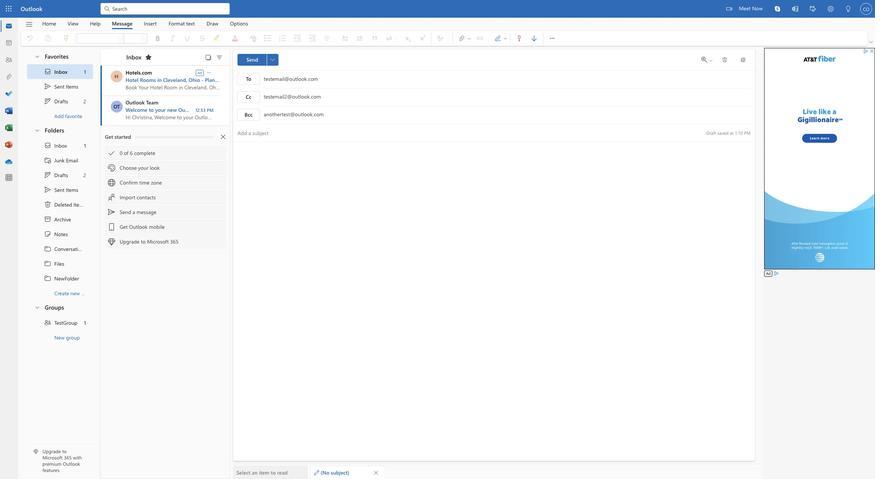 Task type: describe. For each thing, give the bounding box(es) containing it.

[[108, 194, 115, 201]]

outlook link
[[21, 0, 42, 18]]

drafts for 
[[54, 172, 68, 179]]


[[108, 179, 115, 187]]

outlook inside upgrade to microsoft 365 with premium outlook features
[[63, 461, 80, 467]]

(no
[[321, 470, 329, 477]]

meet
[[739, 5, 751, 12]]

cancellable
[[253, 76, 279, 83]]

12:53
[[195, 107, 206, 113]]

welcome
[[126, 106, 147, 113]]

h
[[115, 73, 118, 80]]

 button
[[717, 54, 732, 66]]

outlook inside outlook 'banner'
[[21, 5, 42, 13]]

1 horizontal spatial 
[[869, 40, 873, 44]]

upgrade for upgrade to microsoft 365
[[120, 238, 140, 245]]

 testgroup
[[44, 319, 77, 327]]

 for 
[[44, 98, 51, 105]]

 inside folders tree item
[[34, 127, 40, 133]]

new
[[54, 334, 65, 341]]

get for get started
[[105, 133, 113, 140]]

left-rail-appbar navigation
[[1, 18, 16, 171]]

text
[[186, 20, 195, 27]]

favorites tree
[[27, 47, 93, 123]]

meet now
[[739, 5, 763, 12]]

groups
[[45, 304, 64, 311]]


[[726, 6, 732, 12]]

 drafts for 
[[44, 98, 68, 105]]

read
[[277, 470, 288, 477]]

insert button
[[138, 18, 162, 29]]

plans
[[205, 76, 217, 83]]

 button down message button
[[118, 33, 124, 44]]

 inside groups tree item
[[34, 305, 40, 311]]

favorites tree item
[[27, 50, 93, 64]]

 inside favorites 'tree'
[[44, 83, 51, 90]]

outlook banner
[[0, 0, 875, 19]]

inbox heading
[[117, 49, 154, 65]]

folder
[[81, 290, 95, 297]]


[[792, 6, 798, 12]]

view
[[68, 20, 79, 27]]

pm inside reading pane main content
[[744, 130, 751, 136]]

 files
[[44, 260, 64, 267]]

upgrade to microsoft 365 with premium outlook features
[[42, 449, 82, 474]]

3  tree item from the top
[[27, 271, 93, 286]]

draft
[[706, 130, 716, 136]]

 button
[[22, 18, 37, 31]]

sent inside favorites 'tree'
[[54, 83, 64, 90]]

inbox 
[[126, 53, 152, 61]]

message button
[[106, 18, 138, 29]]

to for upgrade to microsoft 365
[[141, 238, 146, 245]]

To text field
[[264, 75, 751, 84]]

message
[[112, 20, 132, 27]]

outlook down send a message
[[129, 224, 148, 231]]

 for 
[[44, 171, 51, 179]]

 junk email
[[44, 157, 78, 164]]

co image
[[860, 3, 872, 15]]

get for get outlook mobile
[[120, 224, 128, 231]]

 button
[[217, 131, 229, 143]]

-
[[201, 76, 204, 83]]

 button right font size "text field"
[[141, 33, 147, 44]]

 button
[[769, 0, 787, 18]]

time
[[139, 179, 150, 186]]

cc
[[246, 93, 251, 100]]

send a message
[[120, 209, 157, 216]]

get started
[[105, 133, 131, 140]]

word image
[[5, 108, 13, 115]]

subject)
[[331, 470, 349, 477]]

welcome to your new outlook.com account
[[126, 106, 229, 113]]

newfolder
[[54, 275, 79, 282]]

change.
[[219, 76, 238, 83]]

2  tree item from the top
[[27, 138, 93, 153]]

 button
[[804, 0, 822, 19]]

 tree item for 
[[27, 168, 93, 183]]

history
[[86, 245, 102, 253]]

 inside reading pane main content
[[270, 58, 275, 62]]

select an item to read button
[[233, 466, 308, 480]]


[[108, 164, 115, 172]]

reading pane main content
[[230, 46, 763, 480]]

include group
[[454, 31, 509, 46]]

Select a conversation checkbox
[[111, 101, 126, 113]]

new group tree item
[[27, 330, 93, 345]]

 for  newfolder
[[44, 275, 51, 282]]

2 sent from the top
[[54, 186, 64, 193]]

2  tree item from the top
[[27, 256, 93, 271]]

confirm time zone
[[120, 179, 162, 186]]

add
[[54, 112, 64, 120]]

outlook up welcome at the top of the page
[[126, 99, 145, 106]]

hotels.com
[[126, 69, 152, 76]]

 tree item for 
[[27, 94, 93, 109]]

now
[[752, 5, 763, 12]]

 for 
[[722, 57, 728, 63]]

look
[[150, 164, 160, 171]]

to inside button
[[271, 470, 276, 477]]

 search field
[[100, 0, 230, 17]]

 for 1st  tree item from the bottom of the page
[[44, 142, 51, 149]]

more apps image
[[5, 174, 13, 182]]


[[103, 5, 111, 13]]


[[108, 209, 115, 216]]

create
[[54, 290, 69, 297]]


[[44, 319, 51, 327]]

ot
[[113, 103, 120, 110]]

1 vertical spatial ad
[[766, 271, 771, 276]]

add favorite tree item
[[27, 109, 93, 123]]

2 1 from the top
[[84, 142, 86, 149]]

outlook team
[[126, 99, 158, 106]]

 inside favorites tree item
[[34, 53, 40, 59]]

mail image
[[5, 23, 13, 30]]

confirm
[[120, 179, 138, 186]]


[[25, 21, 33, 28]]

options button
[[224, 18, 254, 29]]

testemail@outlook.com
[[264, 75, 318, 82]]

2  sent items from the top
[[44, 186, 78, 194]]

onedrive image
[[5, 158, 13, 166]]

 button inside message list no conversations selected list box
[[206, 69, 212, 76]]

1 horizontal spatial 
[[549, 35, 556, 42]]

1 inside favorites 'tree'
[[84, 68, 86, 75]]

choose your look
[[120, 164, 160, 171]]

 left font size "text field"
[[119, 36, 123, 41]]

new inside message list no conversations selected list box
[[167, 106, 177, 113]]

 
[[702, 57, 713, 63]]

1 vertical spatial items
[[66, 186, 78, 193]]

select
[[236, 470, 250, 477]]

folders tree item
[[27, 123, 93, 138]]

Font text field
[[77, 34, 118, 43]]

files
[[54, 260, 64, 267]]


[[531, 35, 538, 42]]

 
[[458, 35, 471, 42]]

saved
[[718, 130, 729, 136]]

anothertest@outlook.com
[[264, 111, 324, 118]]

 right font size "text field"
[[142, 36, 147, 41]]

cc button
[[237, 91, 260, 103]]

zone
[[151, 179, 162, 186]]

testemail2@outlook.com
[[264, 93, 321, 100]]

1 horizontal spatial  button
[[868, 38, 874, 46]]


[[44, 216, 51, 223]]

1 horizontal spatial  button
[[545, 31, 560, 46]]

started
[[115, 133, 131, 140]]

 button for groups
[[31, 301, 43, 314]]

create new folder tree item
[[27, 286, 95, 301]]

message list section
[[100, 47, 279, 479]]

notes
[[54, 231, 68, 238]]

Cc text field
[[264, 93, 751, 102]]

draw button
[[201, 18, 224, 29]]

 button
[[371, 468, 381, 478]]

 conversation history
[[44, 245, 102, 253]]

 inbox for 1st  tree item from the bottom of the page
[[44, 142, 67, 149]]

 button
[[736, 54, 751, 66]]

 inbox for second  tree item from the bottom
[[44, 68, 68, 75]]


[[740, 57, 746, 63]]


[[205, 54, 212, 61]]

 inside message list no conversations selected list box
[[206, 70, 212, 76]]

 button for favorites
[[31, 50, 43, 63]]

12:53 pm
[[195, 107, 214, 113]]

1  tree item from the top
[[27, 64, 93, 79]]

options
[[230, 20, 248, 27]]

basic text group
[[77, 31, 430, 46]]

ad inside message list no conversations selected list box
[[198, 70, 202, 75]]

premium features image
[[33, 450, 38, 455]]

email
[[66, 157, 78, 164]]

help
[[90, 20, 101, 27]]

 tree item
[[27, 212, 93, 227]]

get outlook mobile
[[120, 224, 165, 231]]

to do image
[[5, 91, 13, 98]]



Task type: vqa. For each thing, say whether or not it's contained in the screenshot.
Updates
no



Task type: locate. For each thing, give the bounding box(es) containing it.
sent up 'add'
[[54, 83, 64, 90]]

 up  tree item
[[44, 186, 51, 194]]

 right 
[[709, 58, 713, 63]]

2 vertical spatial 
[[44, 275, 51, 282]]

 inbox inside favorites 'tree'
[[44, 68, 68, 75]]

to
[[246, 75, 251, 82]]

0 vertical spatial upgrade
[[120, 238, 140, 245]]


[[108, 224, 115, 231]]

format text button
[[163, 18, 200, 29]]

6
[[130, 150, 133, 157]]

 sent items down favorites tree item at the top
[[44, 83, 78, 90]]

 up plans
[[206, 70, 212, 76]]

0 horizontal spatial new
[[70, 290, 80, 297]]


[[702, 57, 707, 63]]

inbox
[[126, 53, 141, 61], [54, 68, 68, 75], [54, 142, 67, 149]]

0 vertical spatial  sent items
[[44, 83, 78, 90]]

 right 
[[549, 35, 556, 42]]

1 horizontal spatial upgrade
[[120, 238, 140, 245]]

1 up  tree item
[[84, 142, 86, 149]]


[[549, 35, 556, 42], [206, 70, 212, 76]]

upgrade to microsoft 365
[[120, 238, 179, 245]]

1  tree item from the top
[[27, 79, 93, 94]]

new inside tree item
[[70, 290, 80, 297]]

get right 
[[120, 224, 128, 231]]

 down favorites
[[44, 83, 51, 90]]

1 vertical spatial drafts
[[54, 172, 68, 179]]

 button inside reading pane main content
[[267, 54, 279, 66]]

application
[[0, 0, 875, 480]]

mobile
[[149, 224, 165, 231]]

pm inside message list no conversations selected list box
[[207, 107, 214, 113]]

1  drafts from the top
[[44, 98, 68, 105]]

get left started
[[105, 133, 113, 140]]

of
[[124, 150, 128, 157]]

 tree item
[[27, 227, 93, 242]]

0 horizontal spatial pm
[[207, 107, 214, 113]]

send left a
[[120, 209, 131, 216]]

1 vertical spatial  tree item
[[27, 168, 93, 183]]


[[145, 54, 152, 61]]

1 horizontal spatial ad
[[766, 271, 771, 276]]

0 vertical spatial items
[[66, 83, 78, 90]]

upgrade inside upgrade to microsoft 365 with premium outlook features
[[42, 449, 61, 455]]

0 vertical spatial new
[[167, 106, 177, 113]]

1 horizontal spatial your
[[155, 106, 166, 113]]

 inside favorites 'tree'
[[44, 98, 51, 105]]

1 vertical spatial 
[[44, 201, 51, 208]]

people image
[[5, 57, 13, 64]]

1 horizontal spatial 
[[722, 57, 728, 63]]

1 vertical spatial inbox
[[54, 68, 68, 75]]

0 vertical spatial drafts
[[54, 98, 68, 105]]

 inside  
[[709, 58, 713, 63]]

1  sent items from the top
[[44, 83, 78, 90]]

tags group
[[512, 31, 542, 44]]

drafts down  junk email
[[54, 172, 68, 179]]

1 vertical spatial 
[[44, 171, 51, 179]]

0 horizontal spatial 
[[206, 70, 212, 76]]

 drafts up 'add'
[[44, 98, 68, 105]]

send inside message list no conversations selected list box
[[120, 209, 131, 216]]

 inside favorites 'tree'
[[44, 68, 51, 75]]

1 vertical spatial  sent items
[[44, 186, 78, 194]]

0 vertical spatial 
[[44, 68, 51, 75]]

0 horizontal spatial  button
[[267, 54, 279, 66]]

send
[[246, 56, 258, 63], [120, 209, 131, 216]]

 tree item
[[27, 79, 93, 94], [27, 183, 93, 197]]

1 horizontal spatial new
[[167, 106, 177, 113]]

tree
[[27, 138, 102, 301]]

upgrade up "premium"
[[42, 449, 61, 455]]

 inside  
[[503, 36, 508, 41]]

0 horizontal spatial get
[[105, 133, 113, 140]]

1  from the top
[[44, 83, 51, 90]]

2 left 
[[83, 172, 86, 179]]

1 vertical spatial 
[[206, 70, 212, 76]]

2  inbox from the top
[[44, 142, 67, 149]]

2 for 
[[83, 98, 86, 105]]


[[119, 36, 123, 41], [142, 36, 147, 41], [467, 36, 471, 41], [503, 36, 508, 41], [34, 53, 40, 59], [709, 58, 713, 63], [34, 127, 40, 133], [34, 305, 40, 311]]

import
[[120, 194, 135, 201]]

365 inside message list no conversations selected list box
[[170, 238, 179, 245]]

outlook.com
[[178, 106, 209, 113]]

1  inbox from the top
[[44, 68, 68, 75]]

 tree item down favorites tree item at the top
[[27, 79, 93, 94]]

0 vertical spatial 
[[722, 57, 728, 63]]

 tree item
[[27, 64, 93, 79], [27, 138, 93, 153]]

0 vertical spatial microsoft
[[147, 238, 169, 245]]

ad left "set your advertising preferences" icon
[[766, 271, 771, 276]]

1 vertical spatial sent
[[54, 186, 64, 193]]

 button
[[787, 0, 804, 19]]

1 vertical spatial  button
[[267, 54, 279, 66]]

 down co image
[[869, 40, 873, 44]]

to inside upgrade to microsoft 365 with premium outlook features
[[62, 449, 67, 455]]

1 vertical spatial 365
[[64, 455, 72, 461]]

account
[[210, 106, 229, 113]]

cleveland,
[[163, 76, 187, 83]]

1 horizontal spatial get
[[120, 224, 128, 231]]

 button up plans
[[206, 69, 212, 76]]

excel image
[[5, 125, 13, 132]]

hotels.com image
[[111, 71, 122, 82]]

 down 
[[44, 171, 51, 179]]

ad up the hotel rooms in cleveland, ohio - plans change. book cancellable
[[198, 70, 202, 75]]

microsoft inside message list no conversations selected list box
[[147, 238, 169, 245]]

 inbox up junk
[[44, 142, 67, 149]]

outlook right "premium"
[[63, 461, 80, 467]]

 tree item
[[27, 94, 93, 109], [27, 168, 93, 183]]

0 vertical spatial  tree item
[[27, 79, 93, 94]]

2 inside favorites 'tree'
[[83, 98, 86, 105]]

Bcc text field
[[264, 111, 751, 119]]

your
[[155, 106, 166, 113], [138, 164, 148, 171]]

tab list containing home
[[37, 18, 254, 29]]

0 horizontal spatial 
[[44, 201, 51, 208]]

 drafts for 
[[44, 171, 68, 179]]

 inside " "
[[467, 36, 471, 41]]


[[314, 470, 319, 476]]

2  from the top
[[44, 260, 51, 267]]

 tree item down junk
[[27, 168, 93, 183]]


[[44, 157, 51, 164]]

 button left favorites
[[31, 50, 43, 63]]

upgrade inside message list no conversations selected list box
[[120, 238, 140, 245]]

to for welcome to your new outlook.com account
[[149, 106, 154, 113]]

your down team at the top left of page
[[155, 106, 166, 113]]

1 vertical spatial  tree item
[[27, 183, 93, 197]]

 tree item
[[27, 242, 102, 256], [27, 256, 93, 271], [27, 271, 93, 286]]

2 up add favorite tree item at the top left of page
[[83, 98, 86, 105]]

Font size text field
[[124, 34, 141, 43]]

1 vertical spatial microsoft
[[42, 455, 63, 461]]

microsoft down mobile
[[147, 238, 169, 245]]

inbox left 
[[126, 53, 141, 61]]

1 horizontal spatial microsoft
[[147, 238, 169, 245]]

 archive
[[44, 216, 71, 223]]

set your advertising preferences image
[[774, 271, 780, 277]]

tree containing 
[[27, 138, 102, 301]]

2 drafts from the top
[[54, 172, 68, 179]]

files image
[[5, 74, 13, 81]]

1 vertical spatial  button
[[206, 69, 212, 76]]

send inside button
[[246, 56, 258, 63]]

0 horizontal spatial your
[[138, 164, 148, 171]]

help button
[[84, 18, 106, 29]]

group
[[66, 334, 80, 341]]

tab list
[[37, 18, 254, 29]]

2  drafts from the top
[[44, 171, 68, 179]]

0 vertical spatial 
[[44, 83, 51, 90]]

0 horizontal spatial 365
[[64, 455, 72, 461]]

1 right "testgroup"
[[84, 319, 86, 326]]

 left 'files' in the bottom left of the page
[[44, 260, 51, 267]]

view button
[[62, 18, 84, 29]]

 button inside groups tree item
[[31, 301, 43, 314]]

select an item to read
[[236, 470, 288, 477]]

1
[[84, 68, 86, 75], [84, 142, 86, 149], [84, 319, 86, 326]]

365
[[170, 238, 179, 245], [64, 455, 72, 461]]

items up  deleted items on the left of page
[[66, 186, 78, 193]]

 button
[[214, 52, 225, 62]]

drafts for 
[[54, 98, 68, 105]]

 button left groups
[[31, 301, 43, 314]]

features
[[42, 467, 59, 474]]

 button
[[822, 0, 840, 19]]

 left favorites
[[34, 53, 40, 59]]


[[44, 83, 51, 90], [44, 186, 51, 194]]

 inbox down favorites
[[44, 68, 68, 75]]

0 vertical spatial 
[[869, 40, 873, 44]]

2  from the top
[[44, 171, 51, 179]]

2  tree item from the top
[[27, 183, 93, 197]]

 inside button
[[722, 57, 728, 63]]

microsoft for upgrade to microsoft 365
[[147, 238, 169, 245]]

0 vertical spatial  tree item
[[27, 94, 93, 109]]

 button
[[203, 52, 214, 62]]

1 vertical spatial get
[[120, 224, 128, 231]]

 button
[[868, 38, 874, 46], [267, 54, 279, 66]]

pm right "1:10"
[[744, 130, 751, 136]]

2 for 
[[83, 172, 86, 179]]

 button inside folders tree item
[[31, 123, 43, 137]]

 button down co image
[[868, 38, 874, 46]]

365 for upgrade to microsoft 365 with premium outlook features
[[64, 455, 72, 461]]

1 vertical spatial new
[[70, 290, 80, 297]]

0 vertical spatial  inbox
[[44, 68, 68, 75]]

draw
[[207, 20, 218, 27]]

 up add favorite tree item at the top left of page
[[44, 98, 51, 105]]

 notes
[[44, 231, 68, 238]]

0 vertical spatial  tree item
[[27, 64, 93, 79]]

send button
[[238, 54, 267, 66]]

 tree item down 'files' in the bottom left of the page
[[27, 271, 93, 286]]

1 vertical spatial 
[[270, 58, 275, 62]]

1 drafts from the top
[[54, 98, 68, 105]]

upgrade for upgrade to microsoft 365 with premium outlook features
[[42, 449, 61, 455]]

0 vertical spatial ad
[[198, 70, 202, 75]]

 button left folders at the top
[[31, 123, 43, 137]]

clipboard group
[[23, 31, 74, 46]]

item
[[259, 470, 269, 477]]

 down 
[[44, 245, 51, 253]]

 sent items up  tree item
[[44, 186, 78, 194]]

1 2 from the top
[[83, 98, 86, 105]]

testgroup
[[54, 319, 77, 326]]

0 vertical spatial 2
[[83, 98, 86, 105]]

1  from the top
[[44, 68, 51, 75]]

to
[[149, 106, 154, 113], [141, 238, 146, 245], [62, 449, 67, 455], [271, 470, 276, 477]]

2  tree item from the top
[[27, 168, 93, 183]]

1  tree item from the top
[[27, 242, 102, 256]]

inbox down favorites tree item at the top
[[54, 68, 68, 75]]

365 inside upgrade to microsoft 365 with premium outlook features
[[64, 455, 72, 461]]

drafts inside favorites 'tree'
[[54, 98, 68, 105]]

Search field
[[112, 5, 225, 12]]

0 vertical spatial 365
[[170, 238, 179, 245]]

drafts up add favorite tree item at the top left of page
[[54, 98, 68, 105]]

 button
[[840, 0, 857, 19]]

2 vertical spatial 1
[[84, 319, 86, 326]]

0 horizontal spatial microsoft
[[42, 455, 63, 461]]

0 vertical spatial 
[[549, 35, 556, 42]]

sent up  tree item
[[54, 186, 64, 193]]

drafts inside tree
[[54, 172, 68, 179]]

0 vertical spatial  drafts
[[44, 98, 68, 105]]

2 vertical spatial items
[[73, 201, 86, 208]]

 tree item down notes
[[27, 242, 102, 256]]

1 down favorites tree item at the top
[[84, 68, 86, 75]]

pm right 12:53
[[207, 107, 214, 113]]

 inside tree
[[44, 142, 51, 149]]

1 vertical spatial upgrade
[[42, 449, 61, 455]]

outlook up 
[[21, 5, 42, 13]]

 tree item
[[27, 153, 93, 168]]

1 vertical spatial your
[[138, 164, 148, 171]]

 tree item down favorites
[[27, 64, 93, 79]]

bcc button
[[237, 109, 260, 121]]


[[828, 6, 834, 12]]

 drafts
[[44, 98, 68, 105], [44, 171, 68, 179]]

items inside  deleted items
[[73, 201, 86, 208]]

calendar image
[[5, 40, 13, 47]]

0 vertical spatial your
[[155, 106, 166, 113]]

to for upgrade to microsoft 365 with premium outlook features
[[62, 449, 67, 455]]

1 vertical spatial 
[[44, 186, 51, 194]]

microsoft for upgrade to microsoft 365 with premium outlook features
[[42, 455, 63, 461]]

inbox inside inbox 
[[126, 53, 141, 61]]

groups tree item
[[27, 301, 93, 316]]

 button inside favorites tree item
[[31, 50, 43, 63]]

0 vertical spatial send
[[246, 56, 258, 63]]

3  from the top
[[44, 275, 51, 282]]

home button
[[37, 18, 62, 29]]

 
[[494, 35, 508, 42]]

microsoft
[[147, 238, 169, 245], [42, 455, 63, 461]]

items up favorite
[[66, 83, 78, 90]]

folders
[[45, 126, 64, 134]]

 right ''
[[503, 36, 508, 41]]

send for send a message
[[120, 209, 131, 216]]

new left folder
[[70, 290, 80, 297]]


[[108, 238, 115, 246]]

to down team at the top left of page
[[149, 106, 154, 113]]

microsoft inside upgrade to microsoft 365 with premium outlook features
[[42, 455, 63, 461]]

to left read
[[271, 470, 276, 477]]


[[458, 35, 466, 42]]

2  from the top
[[44, 186, 51, 194]]

 button
[[545, 31, 560, 46], [206, 69, 212, 76]]

1:10
[[735, 130, 743, 136]]

your left look
[[138, 164, 148, 171]]

 button for folders
[[31, 123, 43, 137]]

 right "send" button
[[270, 58, 275, 62]]

insert
[[144, 20, 157, 27]]

1 horizontal spatial pm
[[744, 130, 751, 136]]

items right deleted
[[73, 201, 86, 208]]

message list no conversations selected list box
[[100, 66, 279, 479]]

 up 
[[44, 142, 51, 149]]

 sent items inside favorites 'tree'
[[44, 83, 78, 90]]

1 vertical spatial 
[[44, 142, 51, 149]]

 button right 
[[545, 31, 560, 46]]

0
[[120, 150, 122, 157]]

1 vertical spatial 2
[[83, 172, 86, 179]]

 sent items
[[44, 83, 78, 90], [44, 186, 78, 194]]

 newfolder
[[44, 275, 79, 282]]

 button up cancellable on the top of the page
[[267, 54, 279, 66]]


[[494, 35, 502, 42]]

 down favorites
[[44, 68, 51, 75]]

1 vertical spatial 1
[[84, 142, 86, 149]]

0 vertical spatial 
[[44, 245, 51, 253]]

0 vertical spatial sent
[[54, 83, 64, 90]]

1  from the top
[[44, 245, 51, 253]]

to left with at left
[[62, 449, 67, 455]]

 tree item
[[27, 197, 93, 212]]

0 horizontal spatial upgrade
[[42, 449, 61, 455]]

 right  
[[722, 57, 728, 63]]

 tree item
[[27, 316, 93, 330]]

 button
[[143, 51, 154, 63]]

1 horizontal spatial 365
[[170, 238, 179, 245]]

0 vertical spatial inbox
[[126, 53, 141, 61]]

 up 
[[44, 201, 51, 208]]

1 inside the  tree item
[[84, 319, 86, 326]]

 for  conversation history
[[44, 245, 51, 253]]

items inside favorites 'tree'
[[66, 83, 78, 90]]

outlook team image
[[111, 101, 123, 113]]

 tree item up 'add'
[[27, 94, 93, 109]]

0 vertical spatial 
[[44, 98, 51, 105]]

add favorite
[[54, 112, 82, 120]]

new left outlook.com
[[167, 106, 177, 113]]

items
[[66, 83, 78, 90], [66, 186, 78, 193], [73, 201, 86, 208]]

inbox up  junk email
[[54, 142, 67, 149]]

 for  deleted items
[[44, 201, 51, 208]]

bcc
[[245, 111, 253, 118]]

0 vertical spatial  button
[[545, 31, 560, 46]]

 left groups
[[34, 305, 40, 311]]

message
[[137, 209, 157, 216]]

favorites
[[45, 52, 69, 60]]


[[221, 135, 225, 139]]

 deleted items
[[44, 201, 86, 208]]

1  from the top
[[44, 98, 51, 105]]

 tree item up junk
[[27, 138, 93, 153]]

 for  files
[[44, 260, 51, 267]]

to down get outlook mobile
[[141, 238, 146, 245]]

1 1 from the top
[[84, 68, 86, 75]]

upgrade
[[120, 238, 140, 245], [42, 449, 61, 455]]

 inside tree item
[[44, 201, 51, 208]]

1 vertical spatial pm
[[744, 130, 751, 136]]

powerpoint image
[[5, 141, 13, 149]]

0 vertical spatial 1
[[84, 68, 86, 75]]


[[374, 470, 379, 476]]

3 1 from the top
[[84, 319, 86, 326]]

 left folders at the top
[[34, 127, 40, 133]]

to button
[[237, 73, 260, 85]]

1 vertical spatial  inbox
[[44, 142, 67, 149]]

0 horizontal spatial ad
[[198, 70, 202, 75]]

 down  files
[[44, 275, 51, 282]]

Add a subject text field
[[233, 127, 700, 139]]

application containing outlook
[[0, 0, 875, 480]]

send for send
[[246, 56, 258, 63]]

2 vertical spatial inbox
[[54, 142, 67, 149]]

0 horizontal spatial 
[[270, 58, 275, 62]]

365 for upgrade to microsoft 365
[[170, 238, 179, 245]]

1 vertical spatial 
[[44, 260, 51, 267]]

 for second  tree item from the bottom
[[44, 68, 51, 75]]

1 vertical spatial send
[[120, 209, 131, 216]]

rooms
[[140, 76, 156, 83]]

 right 
[[467, 36, 471, 41]]

0 horizontal spatial send
[[120, 209, 131, 216]]

send up to at top
[[246, 56, 258, 63]]

ad
[[198, 70, 202, 75], [766, 271, 771, 276]]

0 vertical spatial  button
[[868, 38, 874, 46]]

 tree item up deleted
[[27, 183, 93, 197]]

1 vertical spatial  tree item
[[27, 138, 93, 153]]

1  tree item from the top
[[27, 94, 93, 109]]

 drafts inside favorites 'tree'
[[44, 98, 68, 105]]

1 vertical spatial  drafts
[[44, 171, 68, 179]]

2 2 from the top
[[83, 172, 86, 179]]

1 horizontal spatial send
[[246, 56, 258, 63]]

0 vertical spatial pm
[[207, 107, 214, 113]]

0 vertical spatial get
[[105, 133, 113, 140]]

microsoft up features
[[42, 455, 63, 461]]

 tree item up  newfolder
[[27, 256, 93, 271]]

 drafts down junk
[[44, 171, 68, 179]]

0 of 6 complete
[[120, 150, 155, 157]]

0 horizontal spatial  button
[[206, 69, 212, 76]]

2  from the top
[[44, 142, 51, 149]]

inbox inside favorites 'tree'
[[54, 68, 68, 75]]

1 sent from the top
[[54, 83, 64, 90]]

upgrade right 
[[120, 238, 140, 245]]



